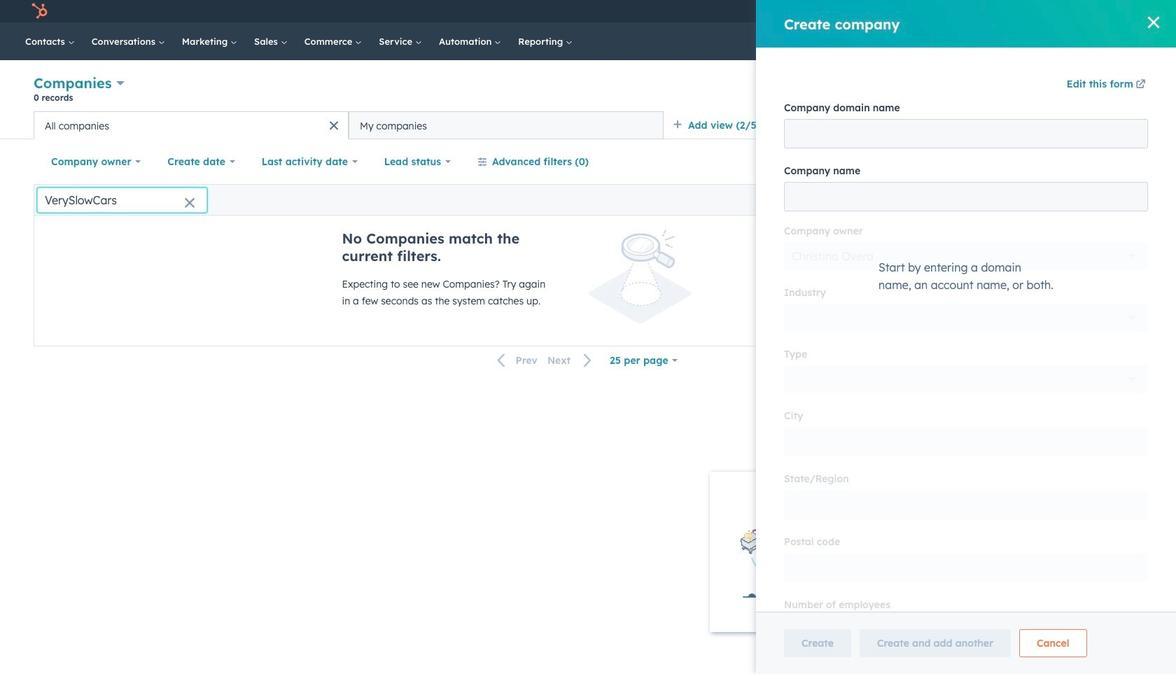 Task type: locate. For each thing, give the bounding box(es) containing it.
menu
[[871, 0, 1159, 22]]

christina overa image
[[1079, 5, 1092, 18]]

clear input image
[[184, 198, 195, 209]]

Search HubSpot search field
[[980, 29, 1127, 53]]

banner
[[34, 72, 1143, 111]]

Search name, phone, or domain search field
[[37, 187, 207, 213]]



Task type: describe. For each thing, give the bounding box(es) containing it.
marketplaces image
[[974, 6, 986, 19]]

close image
[[1137, 490, 1148, 501]]

pagination navigation
[[489, 351, 601, 370]]



Task type: vqa. For each thing, say whether or not it's contained in the screenshot.
Form content caret icon
no



